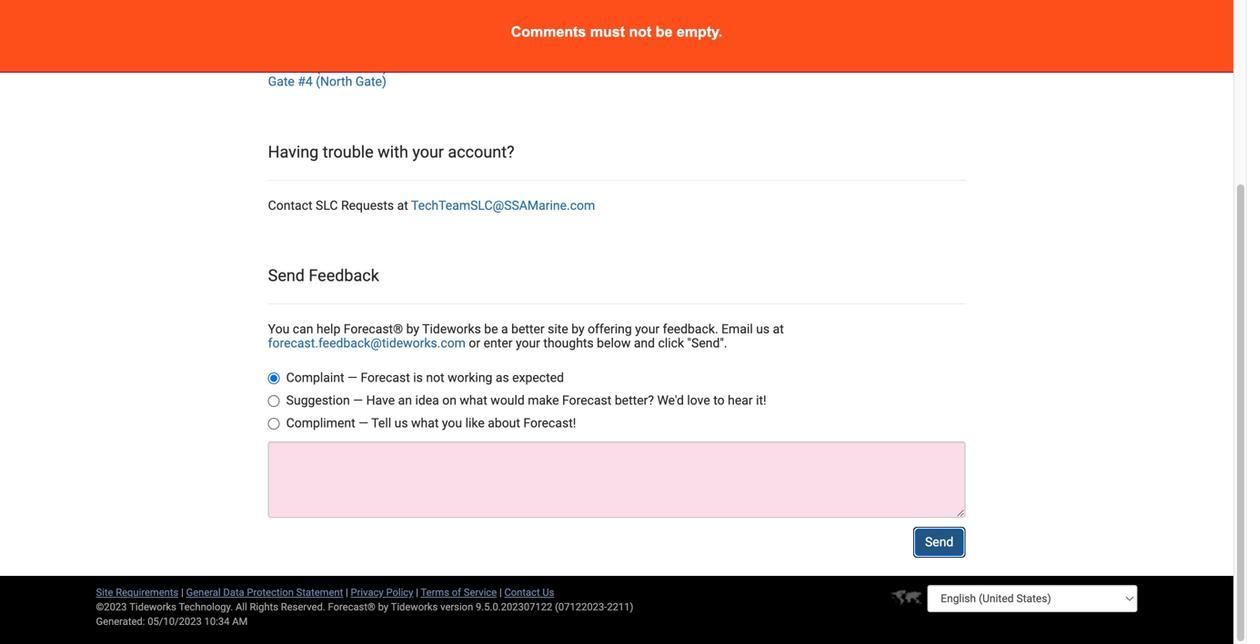Task type: locate. For each thing, give the bounding box(es) containing it.
send inside button
[[925, 535, 954, 550]]

forecast.feedback@tideworks.com
[[268, 336, 466, 351]]

you can help forecast® by tideworks be a better site by offering your feedback. email us at forecast.feedback@tideworks.com or enter your thoughts below and click "send".
[[268, 322, 784, 351]]

forecast up have
[[361, 370, 410, 385]]

comments must not be empty.
[[511, 24, 723, 40]]

a
[[501, 322, 508, 337]]

4 | from the left
[[499, 587, 502, 599]]

0 vertical spatial contact
[[268, 198, 313, 213]]

1 horizontal spatial send
[[925, 535, 954, 550]]

what up "like"
[[460, 393, 487, 408]]

make
[[528, 393, 559, 408]]

0 vertical spatial not
[[629, 24, 652, 40]]

contact inside site requirements | general data protection statement | privacy policy | terms of service | contact us ©2023 tideworks technology. all rights reserved. forecast® by tideworks version 9.5.0.202307122 (07122023-2211) generated: 05/10/2023 10:34 am
[[504, 587, 540, 599]]

1 | from the left
[[181, 587, 184, 599]]

send for send feedback
[[268, 267, 305, 286]]

1 horizontal spatial at
[[773, 322, 784, 337]]

forecast® right help
[[344, 322, 403, 337]]

0 vertical spatial forecast
[[361, 370, 410, 385]]

forecast® down privacy
[[328, 602, 375, 613]]

0 vertical spatial be
[[656, 24, 673, 40]]

0 horizontal spatial not
[[426, 370, 444, 385]]

requirements
[[116, 587, 179, 599]]

contact
[[268, 198, 313, 213], [504, 587, 540, 599]]

empty.
[[677, 24, 723, 40]]

feedback.
[[663, 322, 718, 337]]

1 vertical spatial forecast®
[[328, 602, 375, 613]]

having
[[268, 143, 319, 162]]

at inside you can help forecast® by tideworks be a better site by offering your feedback. email us at forecast.feedback@tideworks.com or enter your thoughts below and click "send".
[[773, 322, 784, 337]]

us
[[543, 587, 554, 599]]

None radio
[[268, 395, 280, 407]]

like
[[465, 416, 485, 431]]

0 vertical spatial —
[[348, 370, 357, 385]]

forecast right make
[[562, 393, 612, 408]]

terms of service link
[[421, 587, 497, 599]]

0 vertical spatial tideworks
[[422, 322, 481, 337]]

complaint — forecast is not working as expected
[[286, 370, 564, 385]]

(south
[[316, 60, 353, 75]]

by down the privacy policy link
[[378, 602, 388, 613]]

general
[[186, 587, 221, 599]]

your right the a
[[516, 336, 540, 351]]

1 horizontal spatial not
[[629, 24, 652, 40]]

2 horizontal spatial by
[[571, 322, 585, 337]]

would
[[491, 393, 525, 408]]

gate #1 (south gate) gate #4 (north gate)
[[268, 60, 387, 89]]

1 vertical spatial forecast
[[562, 393, 612, 408]]

account?
[[448, 143, 514, 162]]

what down idea
[[411, 416, 439, 431]]

| up 9.5.0.202307122
[[499, 587, 502, 599]]

1 gate from the top
[[268, 60, 295, 75]]

gate left #1
[[268, 60, 295, 75]]

1 horizontal spatial us
[[756, 322, 770, 337]]

— for have
[[353, 393, 363, 408]]

0 vertical spatial us
[[756, 322, 770, 337]]

forecast® inside site requirements | general data protection statement | privacy policy | terms of service | contact us ©2023 tideworks technology. all rights reserved. forecast® by tideworks version 9.5.0.202307122 (07122023-2211) generated: 05/10/2023 10:34 am
[[328, 602, 375, 613]]

1 vertical spatial be
[[484, 322, 498, 337]]

None text field
[[268, 442, 965, 518]]

1 vertical spatial what
[[411, 416, 439, 431]]

gate left #4
[[268, 74, 295, 89]]

— right "complaint"
[[348, 370, 357, 385]]

site
[[548, 322, 568, 337]]

forecast
[[361, 370, 410, 385], [562, 393, 612, 408]]

be left empty.
[[656, 24, 673, 40]]

send
[[268, 267, 305, 286], [925, 535, 954, 550]]

can
[[293, 322, 313, 337]]

enter
[[484, 336, 513, 351]]

gate
[[268, 60, 295, 75], [268, 74, 295, 89]]

1 horizontal spatial contact
[[504, 587, 540, 599]]

be left the a
[[484, 322, 498, 337]]

love
[[687, 393, 710, 408]]

tideworks left enter
[[422, 322, 481, 337]]

| left privacy
[[346, 587, 348, 599]]

comments
[[511, 24, 586, 40]]

expected
[[512, 370, 564, 385]]

what
[[460, 393, 487, 408], [411, 416, 439, 431]]

0 vertical spatial forecast®
[[344, 322, 403, 337]]

having trouble with your account?
[[268, 143, 514, 162]]

| right "policy"
[[416, 587, 418, 599]]

terms
[[421, 587, 449, 599]]

2 vertical spatial —
[[359, 416, 368, 431]]

your right with
[[412, 143, 444, 162]]

contact up 9.5.0.202307122
[[504, 587, 540, 599]]

forecast® inside you can help forecast® by tideworks be a better site by offering your feedback. email us at forecast.feedback@tideworks.com or enter your thoughts below and click "send".
[[344, 322, 403, 337]]

0 horizontal spatial send
[[268, 267, 305, 286]]

— for tell
[[359, 416, 368, 431]]

1 vertical spatial us
[[394, 416, 408, 431]]

below
[[597, 336, 631, 351]]

at right email
[[773, 322, 784, 337]]

send for send
[[925, 535, 954, 550]]

1 vertical spatial at
[[773, 322, 784, 337]]

#4
[[298, 74, 313, 89]]

your
[[412, 143, 444, 162], [635, 322, 660, 337], [516, 336, 540, 351]]

send feedback
[[268, 267, 379, 286]]

your right below
[[635, 322, 660, 337]]

techteamslc@ssamarine.com link
[[411, 198, 595, 213]]

tideworks
[[422, 322, 481, 337], [391, 602, 438, 613]]

1 vertical spatial send
[[925, 535, 954, 550]]

at
[[397, 198, 408, 213], [773, 322, 784, 337]]

by right site
[[571, 322, 585, 337]]

help
[[316, 322, 340, 337]]

tideworks down "policy"
[[391, 602, 438, 613]]

0 horizontal spatial by
[[378, 602, 388, 613]]

1 horizontal spatial what
[[460, 393, 487, 408]]

be inside you can help forecast® by tideworks be a better site by offering your feedback. email us at forecast.feedback@tideworks.com or enter your thoughts below and click "send".
[[484, 322, 498, 337]]

not right is
[[426, 370, 444, 385]]

0 horizontal spatial us
[[394, 416, 408, 431]]

is
[[413, 370, 423, 385]]

tell
[[371, 416, 391, 431]]

contact left 'slc'
[[268, 198, 313, 213]]

must
[[590, 24, 625, 40]]

0 vertical spatial send
[[268, 267, 305, 286]]

us right email
[[756, 322, 770, 337]]

slc
[[316, 198, 338, 213]]

at right "requests"
[[397, 198, 408, 213]]

by
[[406, 322, 419, 337], [571, 322, 585, 337], [378, 602, 388, 613]]

by up is
[[406, 322, 419, 337]]

—
[[348, 370, 357, 385], [353, 393, 363, 408], [359, 416, 368, 431]]

0 horizontal spatial forecast
[[361, 370, 410, 385]]

version
[[440, 602, 473, 613]]

gate) right (north
[[355, 74, 386, 89]]

us
[[756, 322, 770, 337], [394, 416, 408, 431]]

compliment
[[286, 416, 355, 431]]

— left tell
[[359, 416, 368, 431]]

service
[[464, 587, 497, 599]]

None radio
[[268, 373, 280, 385], [268, 418, 280, 430], [268, 373, 280, 385], [268, 418, 280, 430]]

— for forecast
[[348, 370, 357, 385]]

1 vertical spatial contact
[[504, 587, 540, 599]]

not
[[629, 24, 652, 40], [426, 370, 444, 385]]

us right tell
[[394, 416, 408, 431]]

1 vertical spatial tideworks
[[391, 602, 438, 613]]

tideworks inside site requirements | general data protection statement | privacy policy | terms of service | contact us ©2023 tideworks technology. all rights reserved. forecast® by tideworks version 9.5.0.202307122 (07122023-2211) generated: 05/10/2023 10:34 am
[[391, 602, 438, 613]]

site
[[96, 587, 113, 599]]

| left general
[[181, 587, 184, 599]]

have
[[366, 393, 395, 408]]

0 vertical spatial what
[[460, 393, 487, 408]]

1 vertical spatial not
[[426, 370, 444, 385]]

0 horizontal spatial be
[[484, 322, 498, 337]]

not right must
[[629, 24, 652, 40]]

or
[[469, 336, 480, 351]]

— left have
[[353, 393, 363, 408]]

0 vertical spatial at
[[397, 198, 408, 213]]

1 vertical spatial —
[[353, 393, 363, 408]]

be
[[656, 24, 673, 40], [484, 322, 498, 337]]



Task type: describe. For each thing, give the bounding box(es) containing it.
am
[[232, 616, 248, 628]]

1 horizontal spatial by
[[406, 322, 419, 337]]

#1
[[298, 60, 313, 75]]

data
[[223, 587, 244, 599]]

on
[[442, 393, 457, 408]]

privacy
[[351, 587, 384, 599]]

rights
[[250, 602, 278, 613]]

suggestion
[[286, 393, 350, 408]]

1 horizontal spatial your
[[516, 336, 540, 351]]

0 horizontal spatial at
[[397, 198, 408, 213]]

gate #4 (north gate) link
[[268, 74, 386, 89]]

with
[[378, 143, 408, 162]]

site requirements link
[[96, 587, 179, 599]]

05/10/2023
[[148, 616, 202, 628]]

hear
[[728, 393, 753, 408]]

1 horizontal spatial be
[[656, 24, 673, 40]]

general data protection statement link
[[186, 587, 343, 599]]

requests
[[341, 198, 394, 213]]

better
[[511, 322, 545, 337]]

2 | from the left
[[346, 587, 348, 599]]

(07122023-
[[555, 602, 607, 613]]

2 horizontal spatial your
[[635, 322, 660, 337]]

protection
[[247, 587, 294, 599]]

tideworks inside you can help forecast® by tideworks be a better site by offering your feedback. email us at forecast.feedback@tideworks.com or enter your thoughts below and click "send".
[[422, 322, 481, 337]]

thoughts
[[543, 336, 594, 351]]

contact us link
[[504, 587, 554, 599]]

0 horizontal spatial what
[[411, 416, 439, 431]]

techteamslc@ssamarine.com
[[411, 198, 595, 213]]

us inside you can help forecast® by tideworks be a better site by offering your feedback. email us at forecast.feedback@tideworks.com or enter your thoughts below and click "send".
[[756, 322, 770, 337]]

policy
[[386, 587, 413, 599]]

gate #1 (south gate) link
[[268, 60, 387, 75]]

feedback
[[309, 267, 379, 286]]

better?
[[615, 393, 654, 408]]

contact slc requests at techteamslc@ssamarine.com
[[268, 198, 595, 213]]

privacy policy link
[[351, 587, 413, 599]]

compliment — tell us what you like about forecast!
[[286, 416, 576, 431]]

10:34
[[204, 616, 230, 628]]

2 gate from the top
[[268, 74, 295, 89]]

9.5.0.202307122
[[476, 602, 552, 613]]

©2023 tideworks
[[96, 602, 176, 613]]

click
[[658, 336, 684, 351]]

"send".
[[687, 336, 727, 351]]

email
[[721, 322, 753, 337]]

2211)
[[607, 602, 633, 613]]

3 | from the left
[[416, 587, 418, 599]]

technology.
[[179, 602, 233, 613]]

send button
[[913, 527, 965, 558]]

we'd
[[657, 393, 684, 408]]

you
[[442, 416, 462, 431]]

of
[[452, 587, 461, 599]]

to
[[713, 393, 725, 408]]

by inside site requirements | general data protection statement | privacy policy | terms of service | contact us ©2023 tideworks technology. all rights reserved. forecast® by tideworks version 9.5.0.202307122 (07122023-2211) generated: 05/10/2023 10:34 am
[[378, 602, 388, 613]]

gate) right (south
[[356, 60, 387, 75]]

forecast.feedback@tideworks.com link
[[268, 336, 466, 351]]

you
[[268, 322, 290, 337]]

an
[[398, 393, 412, 408]]

and
[[634, 336, 655, 351]]

(north
[[316, 74, 352, 89]]

statement
[[296, 587, 343, 599]]

0 horizontal spatial contact
[[268, 198, 313, 213]]

site requirements | general data protection statement | privacy policy | terms of service | contact us ©2023 tideworks technology. all rights reserved. forecast® by tideworks version 9.5.0.202307122 (07122023-2211) generated: 05/10/2023 10:34 am
[[96, 587, 633, 628]]

about
[[488, 416, 520, 431]]

idea
[[415, 393, 439, 408]]

all
[[236, 602, 247, 613]]

generated:
[[96, 616, 145, 628]]

0 horizontal spatial your
[[412, 143, 444, 162]]

it!
[[756, 393, 767, 408]]

reserved.
[[281, 602, 325, 613]]

suggestion — have an idea on what would make forecast better? we'd love to hear it!
[[286, 393, 767, 408]]

1 horizontal spatial forecast
[[562, 393, 612, 408]]

complaint
[[286, 370, 344, 385]]

trouble
[[323, 143, 374, 162]]

working
[[448, 370, 492, 385]]

offering
[[588, 322, 632, 337]]

as
[[496, 370, 509, 385]]

forecast!
[[523, 416, 576, 431]]



Task type: vqa. For each thing, say whether or not it's contained in the screenshot.
as
yes



